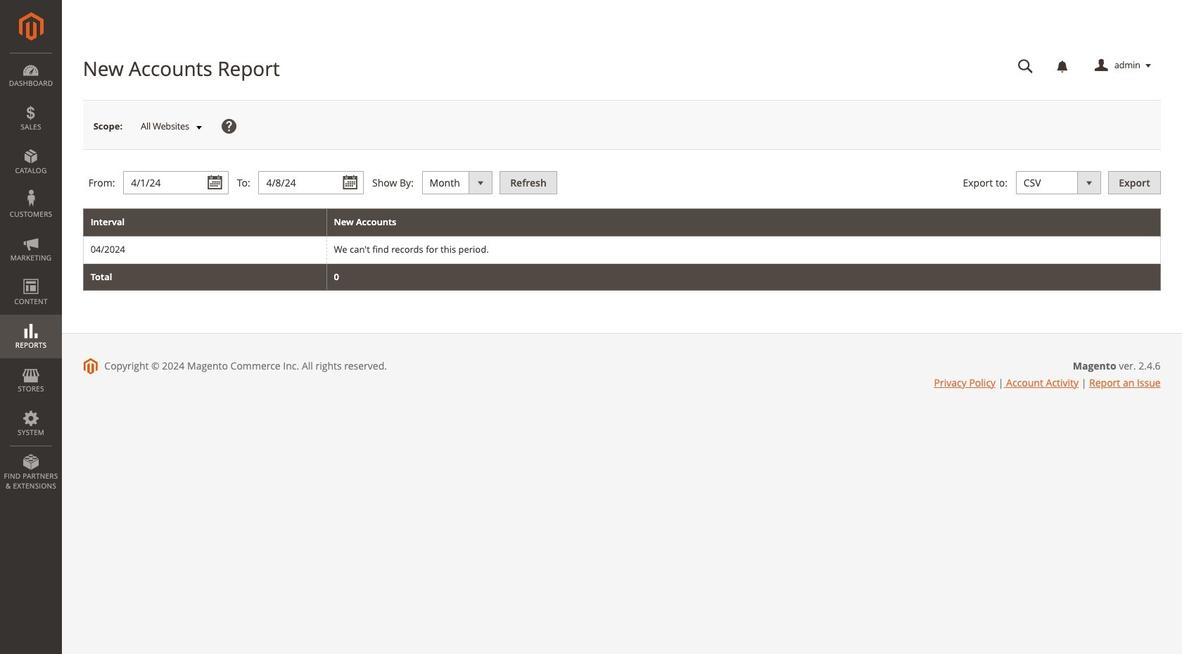Task type: locate. For each thing, give the bounding box(es) containing it.
magento admin panel image
[[19, 12, 43, 41]]

None text field
[[1009, 54, 1044, 78], [123, 171, 229, 194], [1009, 54, 1044, 78], [123, 171, 229, 194]]

None text field
[[259, 171, 364, 194]]

menu bar
[[0, 53, 62, 498]]



